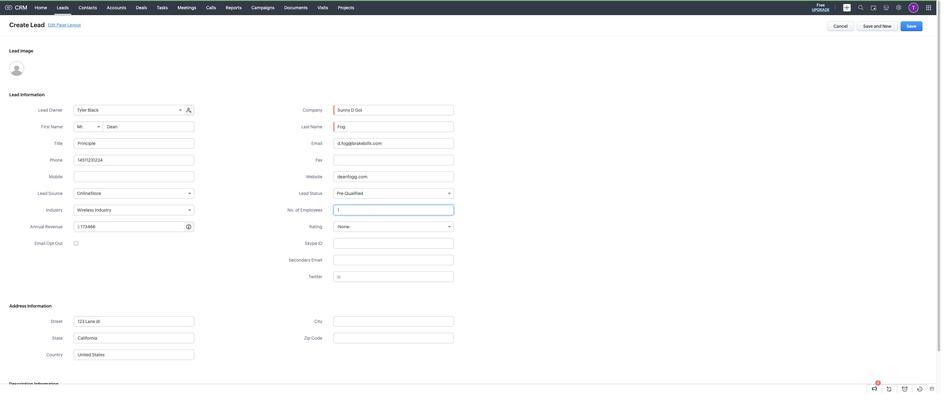 Task type: locate. For each thing, give the bounding box(es) containing it.
code
[[311, 336, 322, 341]]

save
[[863, 24, 873, 29], [907, 24, 916, 29]]

first
[[41, 124, 50, 129]]

save for save
[[907, 24, 916, 29]]

@
[[337, 274, 341, 279]]

address
[[9, 304, 26, 309]]

lead for lead image
[[9, 48, 19, 53]]

2
[[877, 381, 879, 385]]

None text field
[[103, 122, 194, 132], [74, 155, 194, 166], [333, 205, 454, 216], [81, 222, 194, 232], [74, 316, 194, 327], [333, 316, 454, 327], [74, 333, 194, 344], [333, 333, 454, 344], [74, 350, 194, 360], [103, 122, 194, 132], [74, 155, 194, 166], [333, 205, 454, 216], [81, 222, 194, 232], [74, 316, 194, 327], [333, 316, 454, 327], [74, 333, 194, 344], [333, 333, 454, 344], [74, 350, 194, 360]]

2 industry from the left
[[95, 208, 111, 213]]

-None- field
[[333, 222, 454, 232]]

lead left owner
[[38, 108, 48, 113]]

title
[[54, 141, 63, 146]]

wireless
[[77, 208, 94, 213]]

email
[[311, 141, 322, 146], [34, 241, 45, 246], [311, 258, 322, 263]]

None text field
[[334, 105, 454, 115], [333, 122, 454, 132], [74, 138, 194, 149], [333, 138, 454, 149], [333, 155, 454, 166], [74, 172, 194, 182], [333, 172, 454, 182], [333, 238, 454, 249], [333, 255, 454, 266], [342, 272, 454, 282], [334, 105, 454, 115], [333, 122, 454, 132], [74, 138, 194, 149], [333, 138, 454, 149], [333, 155, 454, 166], [74, 172, 194, 182], [333, 172, 454, 182], [333, 238, 454, 249], [333, 255, 454, 266], [342, 272, 454, 282]]

lead left image
[[9, 48, 19, 53]]

tasks
[[157, 5, 168, 10]]

home link
[[30, 0, 52, 15]]

1 horizontal spatial name
[[310, 124, 322, 129]]

state
[[52, 336, 63, 341]]

$
[[77, 224, 80, 229]]

out
[[55, 241, 63, 246]]

information for lead information
[[20, 92, 45, 97]]

annual
[[30, 224, 44, 229]]

None field
[[334, 105, 454, 115], [74, 350, 194, 360], [334, 105, 454, 115], [74, 350, 194, 360]]

lead owner
[[38, 108, 63, 113]]

-
[[337, 224, 338, 229]]

email left the opt
[[34, 241, 45, 246]]

name for last name
[[310, 124, 322, 129]]

projects
[[338, 5, 354, 10]]

create
[[9, 21, 29, 28]]

accounts link
[[102, 0, 131, 15]]

save left "and"
[[863, 24, 873, 29]]

information
[[20, 92, 45, 97], [27, 304, 52, 309], [34, 382, 59, 387]]

2 save from the left
[[907, 24, 916, 29]]

email up twitter
[[311, 258, 322, 263]]

deals
[[136, 5, 147, 10]]

tyler black
[[77, 108, 99, 113]]

mr.
[[77, 124, 84, 129]]

0 vertical spatial email
[[311, 141, 322, 146]]

email for email
[[311, 141, 322, 146]]

lead for lead owner
[[38, 108, 48, 113]]

lead left source
[[38, 191, 47, 196]]

twitter
[[309, 274, 322, 279]]

crm
[[15, 4, 27, 11]]

accounts
[[107, 5, 126, 10]]

upgrade
[[812, 8, 830, 12]]

create menu element
[[840, 0, 855, 15]]

1 industry from the left
[[46, 208, 63, 213]]

lead down image in the left top of the page
[[9, 92, 19, 97]]

information right description
[[34, 382, 59, 387]]

documents link
[[279, 0, 313, 15]]

email up fax
[[311, 141, 322, 146]]

0 horizontal spatial industry
[[46, 208, 63, 213]]

2 name from the left
[[310, 124, 322, 129]]

campaigns
[[251, 5, 274, 10]]

reports
[[226, 5, 242, 10]]

1 horizontal spatial industry
[[95, 208, 111, 213]]

tyler
[[77, 108, 87, 113]]

qualified
[[345, 191, 363, 196]]

lead left "status"
[[299, 191, 309, 196]]

lead status
[[299, 191, 322, 196]]

information for description information
[[34, 382, 59, 387]]

information for address information
[[27, 304, 52, 309]]

save down the profile element
[[907, 24, 916, 29]]

information right address
[[27, 304, 52, 309]]

create lead edit page layout
[[9, 21, 81, 28]]

name right the last
[[310, 124, 322, 129]]

1 vertical spatial information
[[27, 304, 52, 309]]

no.
[[287, 208, 294, 213]]

1 name from the left
[[51, 124, 63, 129]]

visits
[[318, 5, 328, 10]]

lead
[[30, 21, 45, 28], [9, 48, 19, 53], [9, 92, 19, 97], [38, 108, 48, 113], [38, 191, 47, 196], [299, 191, 309, 196]]

black
[[88, 108, 99, 113]]

0 horizontal spatial save
[[863, 24, 873, 29]]

1 horizontal spatial save
[[907, 24, 916, 29]]

industry up revenue
[[46, 208, 63, 213]]

image
[[20, 48, 33, 53]]

name right first
[[51, 124, 63, 129]]

name
[[51, 124, 63, 129], [310, 124, 322, 129]]

country
[[46, 353, 63, 358]]

2 vertical spatial information
[[34, 382, 59, 387]]

city
[[314, 319, 322, 324]]

1 save from the left
[[863, 24, 873, 29]]

contacts link
[[74, 0, 102, 15]]

free
[[817, 3, 825, 7]]

1 vertical spatial email
[[34, 241, 45, 246]]

profile image
[[909, 3, 919, 13]]

profile element
[[905, 0, 922, 15]]

industry right "wireless" at the left
[[95, 208, 111, 213]]

0 vertical spatial information
[[20, 92, 45, 97]]

information up lead owner
[[20, 92, 45, 97]]

edit page layout link
[[48, 22, 81, 27]]

lead information
[[9, 92, 45, 97]]

zip code
[[304, 336, 322, 341]]

meetings
[[178, 5, 196, 10]]

0 horizontal spatial name
[[51, 124, 63, 129]]

industry
[[46, 208, 63, 213], [95, 208, 111, 213]]



Task type: vqa. For each thing, say whether or not it's contained in the screenshot.
"Call Type"
no



Task type: describe. For each thing, give the bounding box(es) containing it.
save and new button
[[857, 21, 898, 31]]

description information
[[9, 382, 59, 387]]

save for save and new
[[863, 24, 873, 29]]

leads
[[57, 5, 69, 10]]

of
[[295, 208, 300, 213]]

email opt out
[[34, 241, 63, 246]]

secondary email
[[289, 258, 322, 263]]

Pre-Qualified field
[[333, 188, 454, 199]]

save and new
[[863, 24, 892, 29]]

mobile
[[49, 174, 63, 179]]

free upgrade
[[812, 3, 830, 12]]

projects link
[[333, 0, 359, 15]]

lead left edit
[[30, 21, 45, 28]]

Tyler Black field
[[74, 105, 185, 115]]

calls
[[206, 5, 216, 10]]

email for email opt out
[[34, 241, 45, 246]]

layout
[[67, 22, 81, 27]]

contacts
[[79, 5, 97, 10]]

employees
[[300, 208, 322, 213]]

2 vertical spatial email
[[311, 258, 322, 263]]

calls link
[[201, 0, 221, 15]]

street
[[51, 319, 63, 324]]

company
[[303, 108, 322, 113]]

search element
[[855, 0, 867, 15]]

meetings link
[[173, 0, 201, 15]]

none-
[[338, 224, 350, 229]]

source
[[48, 191, 63, 196]]

save button
[[901, 21, 923, 31]]

no. of employees
[[287, 208, 322, 213]]

edit
[[48, 22, 56, 27]]

website
[[306, 174, 322, 179]]

Mr. field
[[74, 122, 103, 132]]

OnlineStore field
[[74, 188, 194, 199]]

zip
[[304, 336, 311, 341]]

calendar image
[[871, 5, 876, 10]]

onlinestore
[[77, 191, 101, 196]]

search image
[[858, 5, 864, 10]]

skype
[[305, 241, 317, 246]]

reports link
[[221, 0, 246, 15]]

Wireless Industry field
[[74, 205, 194, 216]]

last name
[[301, 124, 322, 129]]

tasks link
[[152, 0, 173, 15]]

phone
[[50, 158, 63, 163]]

home
[[35, 5, 47, 10]]

annual revenue
[[30, 224, 63, 229]]

visits link
[[313, 0, 333, 15]]

owner
[[49, 108, 63, 113]]

pre-
[[337, 191, 345, 196]]

create menu image
[[843, 4, 851, 11]]

and
[[874, 24, 882, 29]]

last
[[301, 124, 310, 129]]

skype id
[[305, 241, 322, 246]]

deals link
[[131, 0, 152, 15]]

image image
[[9, 61, 24, 76]]

fax
[[316, 158, 322, 163]]

revenue
[[45, 224, 63, 229]]

first name
[[41, 124, 63, 129]]

lead for lead status
[[299, 191, 309, 196]]

secondary
[[289, 258, 310, 263]]

rating
[[309, 224, 322, 229]]

name for first name
[[51, 124, 63, 129]]

status
[[310, 191, 322, 196]]

description
[[9, 382, 33, 387]]

lead for lead information
[[9, 92, 19, 97]]

documents
[[284, 5, 308, 10]]

new
[[882, 24, 892, 29]]

-none-
[[337, 224, 350, 229]]

leads link
[[52, 0, 74, 15]]

campaigns link
[[246, 0, 279, 15]]

lead source
[[38, 191, 63, 196]]

cancel
[[834, 24, 848, 29]]

lead for lead source
[[38, 191, 47, 196]]

address information
[[9, 304, 52, 309]]

crm link
[[5, 4, 27, 11]]

industry inside field
[[95, 208, 111, 213]]

pre-qualified
[[337, 191, 363, 196]]

wireless industry
[[77, 208, 111, 213]]

opt
[[46, 241, 54, 246]]

lead image
[[9, 48, 33, 53]]

id
[[318, 241, 322, 246]]

cancel button
[[827, 21, 854, 31]]

page
[[56, 22, 66, 27]]



